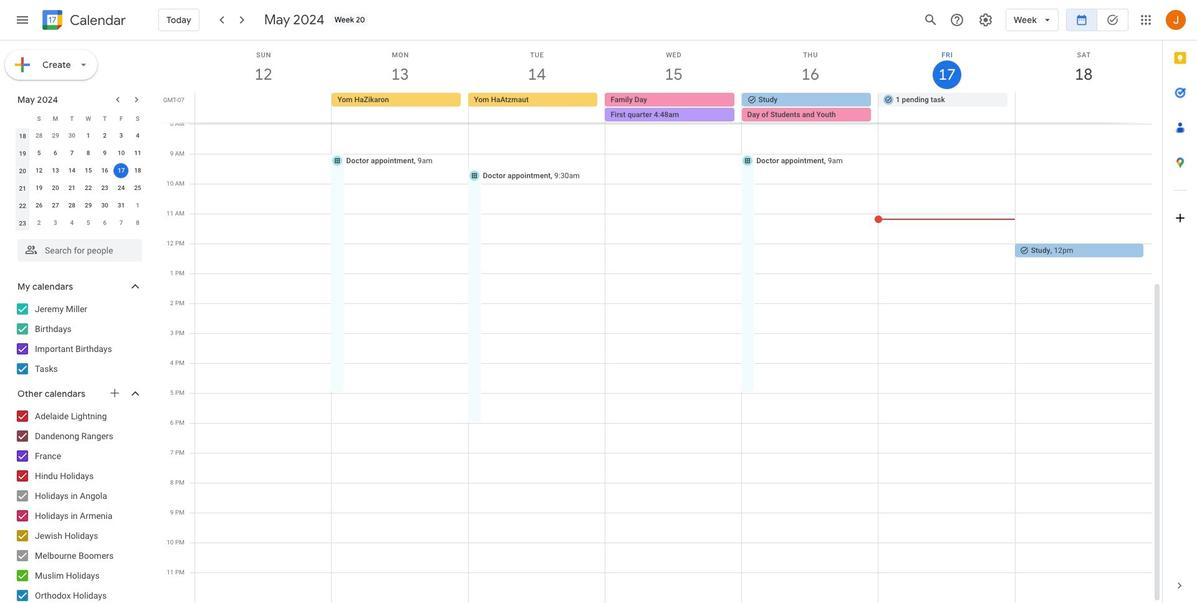 Task type: vqa. For each thing, say whether or not it's contained in the screenshot.
calendars in the browse calendars of interest
no



Task type: describe. For each thing, give the bounding box(es) containing it.
7 element
[[64, 146, 79, 161]]

main drawer image
[[15, 12, 30, 27]]

april 29 element
[[48, 129, 63, 143]]

june 7 element
[[114, 216, 129, 231]]

row group inside may 2024 grid
[[14, 127, 146, 232]]

saturday, may 18 element
[[1016, 41, 1153, 93]]

22 element
[[81, 181, 96, 196]]

add other calendars image
[[109, 387, 121, 400]]

17, today element
[[114, 163, 129, 178]]

june 3 element
[[48, 216, 63, 231]]

june 2 element
[[32, 216, 47, 231]]

9 element
[[97, 146, 112, 161]]

2 element
[[97, 129, 112, 143]]

1 element
[[81, 129, 96, 143]]

cell inside row group
[[113, 162, 130, 180]]

friday, may 17, today element
[[879, 41, 1016, 93]]

28 element
[[64, 198, 79, 213]]

3 element
[[114, 129, 129, 143]]

14 element
[[64, 163, 79, 178]]

tuesday, may 14 element
[[469, 41, 606, 93]]

11 element
[[130, 146, 145, 161]]

monday, may 13 element
[[332, 41, 469, 93]]

12 element
[[32, 163, 47, 178]]

wednesday, may 15 element
[[606, 41, 742, 93]]

april 28 element
[[32, 129, 47, 143]]

10 element
[[114, 146, 129, 161]]

june 1 element
[[130, 198, 145, 213]]

18 element
[[130, 163, 145, 178]]

24 element
[[114, 181, 129, 196]]

6 element
[[48, 146, 63, 161]]

19 element
[[32, 181, 47, 196]]

26 element
[[32, 198, 47, 213]]

june 6 element
[[97, 216, 112, 231]]

my calendars list
[[2, 299, 155, 379]]



Task type: locate. For each thing, give the bounding box(es) containing it.
row
[[190, 93, 1163, 123], [14, 110, 146, 127], [14, 127, 146, 145], [14, 145, 146, 162], [14, 162, 146, 180], [14, 180, 146, 197], [14, 197, 146, 215], [14, 215, 146, 232]]

june 8 element
[[130, 216, 145, 231]]

8 element
[[81, 146, 96, 161]]

june 4 element
[[64, 216, 79, 231]]

column header inside may 2024 grid
[[14, 110, 31, 127]]

31 element
[[114, 198, 129, 213]]

15 element
[[81, 163, 96, 178]]

heading inside calendar 'element'
[[67, 13, 126, 28]]

23 element
[[97, 181, 112, 196]]

13 element
[[48, 163, 63, 178]]

27 element
[[48, 198, 63, 213]]

april 30 element
[[64, 129, 79, 143]]

21 element
[[64, 181, 79, 196]]

calendar element
[[40, 7, 126, 35]]

sunday, may 12 element
[[195, 41, 332, 93]]

Search for people text field
[[25, 240, 135, 262]]

25 element
[[130, 181, 145, 196]]

may 2024 grid
[[12, 110, 146, 232]]

column header
[[14, 110, 31, 127]]

4 element
[[130, 129, 145, 143]]

row group
[[14, 127, 146, 232]]

cell
[[195, 93, 332, 123], [605, 93, 742, 123], [742, 93, 879, 123], [1015, 93, 1152, 123], [113, 162, 130, 180]]

5 element
[[32, 146, 47, 161]]

thursday, may 16 element
[[742, 41, 879, 93]]

tab list
[[1163, 41, 1198, 569]]

16 element
[[97, 163, 112, 178]]

None search field
[[0, 235, 155, 262]]

june 5 element
[[81, 216, 96, 231]]

other calendars list
[[2, 407, 155, 604]]

grid
[[160, 41, 1163, 604]]

20 element
[[48, 181, 63, 196]]

settings menu image
[[979, 12, 994, 27]]

29 element
[[81, 198, 96, 213]]

30 element
[[97, 198, 112, 213]]

heading
[[67, 13, 126, 28]]



